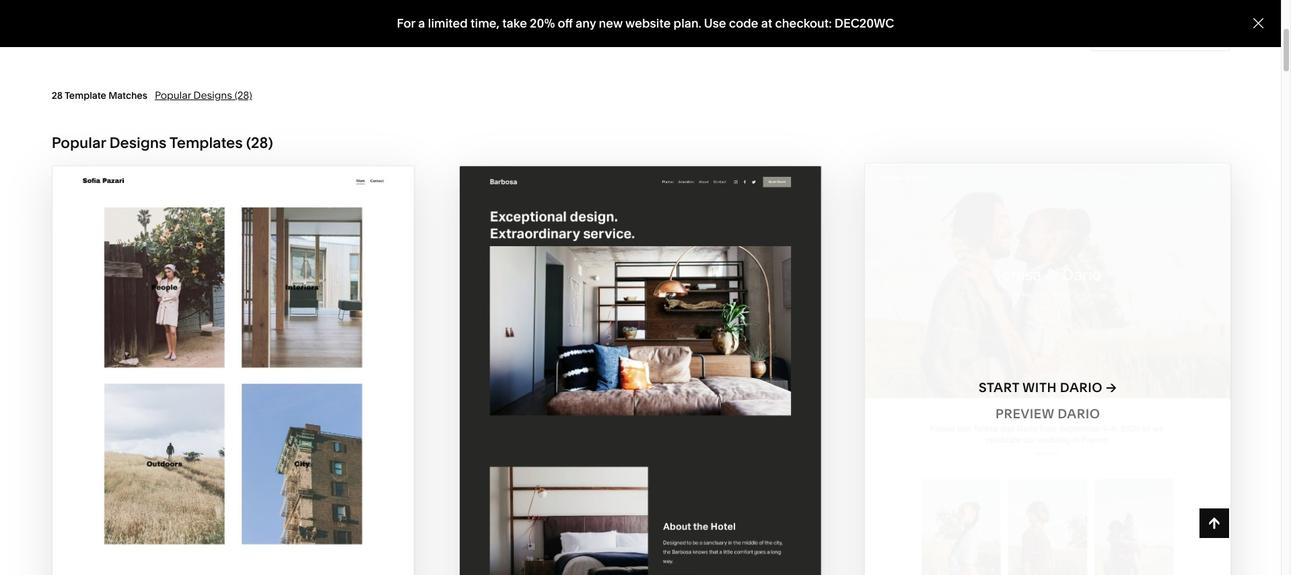 Task type: describe. For each thing, give the bounding box(es) containing it.
back to top image
[[1207, 516, 1222, 531]]

new
[[599, 16, 623, 31]]

dario image
[[865, 164, 1230, 576]]

limited
[[428, 16, 468, 31]]

0 vertical spatial 28
[[52, 89, 63, 101]]

start with dario button
[[979, 370, 1117, 407]]

start for preview pazari
[[161, 373, 202, 389]]

dario inside "preview dario" link
[[1058, 407, 1100, 422]]

start with barbosa
[[561, 381, 706, 396]]

time,
[[471, 16, 499, 31]]

preview for preview barbosa
[[577, 407, 636, 422]]

matches
[[108, 89, 147, 101]]

a
[[418, 16, 425, 31]]

pazari inside button
[[243, 373, 291, 389]]

preview barbosa
[[577, 407, 704, 422]]

barbosa inside button
[[642, 381, 706, 396]]

barbosa image
[[460, 166, 821, 576]]

off
[[558, 16, 573, 31]]

(
[[246, 134, 251, 152]]

start with dario
[[979, 381, 1103, 396]]

start with pazari
[[161, 373, 291, 389]]

popular for popular designs (28)
[[155, 89, 191, 101]]

dec20wc
[[835, 16, 894, 31]]

preview dario
[[995, 407, 1100, 422]]

with for dario
[[1023, 381, 1057, 396]]

checkout:
[[775, 16, 832, 31]]

start for preview dario
[[979, 381, 1019, 396]]

templates
[[170, 134, 243, 152]]

(28)
[[235, 89, 252, 101]]

28 template matches
[[52, 89, 147, 101]]

preview for preview dario
[[995, 407, 1054, 422]]

website
[[625, 16, 671, 31]]

popular designs (28)
[[155, 89, 252, 101]]

with for barbosa
[[604, 381, 638, 396]]

start with barbosa button
[[561, 370, 720, 407]]

preview for preview pazari
[[178, 399, 237, 415]]

20%
[[530, 16, 555, 31]]



Task type: vqa. For each thing, say whether or not it's contained in the screenshot.
the bottom 'Services'
no



Task type: locate. For each thing, give the bounding box(es) containing it.
preview barbosa link
[[577, 396, 704, 433]]

designs left (28) on the top left
[[193, 89, 232, 101]]

preview
[[178, 399, 237, 415], [577, 407, 636, 422], [995, 407, 1054, 422]]

preview pazari
[[178, 399, 288, 415]]

barbosa up preview barbosa
[[642, 381, 706, 396]]

start with pazari button
[[161, 363, 305, 400]]

2 horizontal spatial preview
[[995, 407, 1054, 422]]

code
[[729, 16, 758, 31]]

with up the preview dario
[[1023, 381, 1057, 396]]

0 horizontal spatial start
[[161, 373, 202, 389]]

with up preview pazari
[[205, 373, 239, 389]]

1 horizontal spatial 28
[[251, 134, 268, 152]]

use
[[704, 16, 726, 31]]

start up preview barbosa
[[561, 381, 601, 396]]

for
[[397, 16, 415, 31]]

preview down start with dario
[[995, 407, 1054, 422]]

pazari up preview pazari
[[243, 373, 291, 389]]

take
[[502, 16, 527, 31]]

2 horizontal spatial start
[[979, 381, 1019, 396]]

1 vertical spatial popular
[[52, 134, 106, 152]]

start up the preview dario
[[979, 381, 1019, 396]]

28 left template
[[52, 89, 63, 101]]

0 vertical spatial designs
[[193, 89, 232, 101]]

popular down template
[[52, 134, 106, 152]]

start for preview barbosa
[[561, 381, 601, 396]]

at
[[761, 16, 772, 31]]

1 vertical spatial pazari
[[240, 399, 288, 415]]

28
[[52, 89, 63, 101], [251, 134, 268, 152]]

with up preview barbosa
[[604, 381, 638, 396]]

0 horizontal spatial with
[[205, 373, 239, 389]]

1 vertical spatial dario
[[1058, 407, 1100, 422]]

for a limited time, take 20% off any new website plan. use code at checkout: dec20wc
[[397, 16, 894, 31]]

with for pazari
[[205, 373, 239, 389]]

popular designs templates ( 28 )
[[52, 134, 273, 152]]

dario down start with dario
[[1058, 407, 1100, 422]]

dario
[[1060, 381, 1103, 396], [1058, 407, 1100, 422]]

2 horizontal spatial with
[[1023, 381, 1057, 396]]

popular right matches
[[155, 89, 191, 101]]

start
[[161, 373, 202, 389], [561, 381, 601, 396], [979, 381, 1019, 396]]

preview pazari link
[[178, 389, 288, 426]]

popular
[[155, 89, 191, 101], [52, 134, 106, 152]]

barbosa
[[642, 381, 706, 396], [639, 407, 704, 422]]

1 vertical spatial barbosa
[[639, 407, 704, 422]]

plan.
[[674, 16, 702, 31]]

start up preview pazari
[[161, 373, 202, 389]]

popular for popular designs templates ( 28 )
[[52, 134, 106, 152]]

preview dario link
[[995, 396, 1100, 433]]

0 horizontal spatial preview
[[178, 399, 237, 415]]

dario up the preview dario
[[1060, 381, 1103, 396]]

dario inside start with dario button
[[1060, 381, 1103, 396]]

0 horizontal spatial 28
[[52, 89, 63, 101]]

pazari
[[243, 373, 291, 389], [240, 399, 288, 415]]

0 vertical spatial dario
[[1060, 381, 1103, 396]]

1 horizontal spatial start
[[561, 381, 601, 396]]

preview down the start with barbosa at the bottom of the page
[[577, 407, 636, 422]]

barbosa down the start with barbosa at the bottom of the page
[[639, 407, 704, 422]]

1 horizontal spatial designs
[[193, 89, 232, 101]]

with inside button
[[604, 381, 638, 396]]

designs for templates
[[109, 134, 167, 152]]

1 horizontal spatial preview
[[577, 407, 636, 422]]

1 vertical spatial 28
[[251, 134, 268, 152]]

1 horizontal spatial popular
[[155, 89, 191, 101]]

)
[[268, 134, 273, 152]]

28 down (28) on the top left
[[251, 134, 268, 152]]

1 vertical spatial designs
[[109, 134, 167, 152]]

0 vertical spatial barbosa
[[642, 381, 706, 396]]

pazari down start with pazari
[[240, 399, 288, 415]]

start inside button
[[561, 381, 601, 396]]

0 horizontal spatial popular
[[52, 134, 106, 152]]

services
[[72, 34, 110, 46]]

designs down matches
[[109, 134, 167, 152]]

preview down start with pazari
[[178, 399, 237, 415]]

0 horizontal spatial designs
[[109, 134, 167, 152]]

pazari image
[[52, 166, 414, 576]]

any
[[576, 16, 596, 31]]

designs
[[193, 89, 232, 101], [109, 134, 167, 152]]

popular designs (28) link
[[155, 89, 252, 101]]

designs for (28)
[[193, 89, 232, 101]]

0 vertical spatial pazari
[[243, 373, 291, 389]]

with
[[205, 373, 239, 389], [604, 381, 638, 396], [1023, 381, 1057, 396]]

template
[[65, 89, 106, 101]]

1 horizontal spatial with
[[604, 381, 638, 396]]

0 vertical spatial popular
[[155, 89, 191, 101]]



